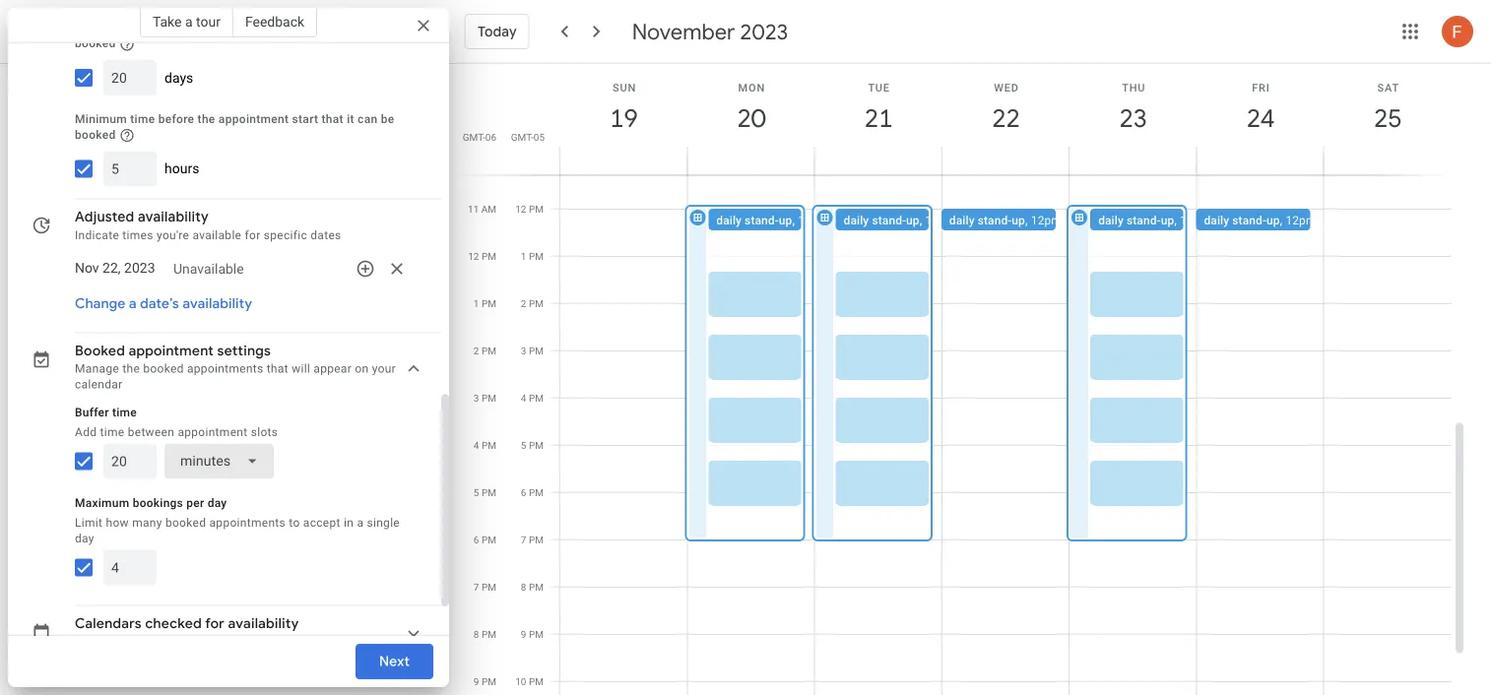 Task type: describe. For each thing, give the bounding box(es) containing it.
before
[[158, 113, 194, 126]]

5 up from the left
[[1267, 213, 1280, 227]]

5 stand- from the left
[[1232, 213, 1267, 227]]

tue
[[868, 81, 890, 94]]

your
[[372, 363, 396, 376]]

25 column header
[[1324, 64, 1452, 175]]

0 vertical spatial 1
[[521, 250, 526, 262]]

Maximum bookings per day number field
[[111, 551, 149, 586]]

the inside minimum time before the appointment start that it can be booked
[[198, 113, 215, 126]]

20
[[736, 102, 764, 134]]

in inside maximum time in advance that an appointment can be booked
[[161, 21, 171, 35]]

saturday, november 25 element
[[1366, 96, 1411, 141]]

maximum for maximum bookings per day limit how many booked appointments to accept in a single day
[[75, 497, 129, 510]]

monday, november 20 element
[[729, 96, 774, 141]]

4 up from the left
[[1161, 213, 1174, 227]]

5 12pm from the left
[[1286, 213, 1316, 227]]

1 vertical spatial 8
[[474, 628, 479, 640]]

1 stand- from the left
[[745, 213, 779, 227]]

sunday, november 19 element
[[601, 96, 647, 141]]

sun
[[613, 81, 636, 94]]

10 pm
[[515, 676, 544, 688]]

10
[[515, 676, 526, 688]]

maximum time in advance that an appointment can be booked
[[75, 21, 377, 51]]

calendar
[[75, 378, 123, 392]]

the inside booked appointment settings manage the booked appointments that will appear on your calendar
[[122, 363, 140, 376]]

appointment inside buffer time add time between appointment slots
[[178, 426, 248, 439]]

can inside minimum time before the appointment start that it can be booked
[[358, 113, 378, 126]]

2 daily from the left
[[844, 213, 869, 227]]

21 column header
[[814, 64, 943, 175]]

to
[[289, 516, 300, 530]]

maximum for maximum time in advance that an appointment can be booked
[[75, 21, 130, 35]]

on
[[355, 363, 369, 376]]

next
[[379, 653, 410, 671]]

2 up from the left
[[906, 213, 920, 227]]

3 , from the left
[[1025, 213, 1028, 227]]

limit
[[75, 516, 103, 530]]

0 horizontal spatial 4 pm
[[474, 439, 496, 451]]

be inside minimum time before the appointment start that it can be booked
[[381, 113, 395, 126]]

appointments inside maximum bookings per day limit how many booked appointments to accept in a single day
[[209, 516, 286, 530]]

2 stand- from the left
[[872, 213, 906, 227]]

wed 22
[[991, 81, 1019, 134]]

booked inside booked appointment settings manage the booked appointments that will appear on your calendar
[[143, 363, 184, 376]]

1 vertical spatial 6 pm
[[474, 534, 496, 546]]

25
[[1373, 102, 1401, 134]]

feedback button
[[233, 6, 317, 37]]

fri
[[1252, 81, 1270, 94]]

23
[[1118, 102, 1146, 134]]

buffer
[[75, 406, 109, 420]]

0 horizontal spatial 4
[[474, 439, 479, 451]]

1 12pm from the left
[[798, 213, 829, 227]]

11 am
[[468, 203, 496, 215]]

3 up from the left
[[1012, 213, 1025, 227]]

maximum bookings per day limit how many booked appointments to accept in a single day
[[75, 497, 400, 546]]

1 vertical spatial 9 pm
[[474, 676, 496, 688]]

11
[[468, 203, 479, 215]]

appointment inside booked appointment settings manage the booked appointments that will appear on your calendar
[[129, 343, 214, 361]]

change
[[75, 296, 126, 313]]

1 horizontal spatial 4
[[521, 392, 526, 404]]

am
[[481, 203, 496, 215]]

take a tour
[[153, 13, 221, 30]]

a inside maximum bookings per day limit how many booked appointments to accept in a single day
[[357, 516, 364, 530]]

calendars
[[75, 616, 142, 634]]

next button
[[355, 638, 433, 686]]

thursday, november 23 element
[[1111, 96, 1156, 141]]

thu
[[1122, 81, 1146, 94]]

1 vertical spatial day
[[75, 532, 94, 546]]

indicate
[[75, 229, 119, 242]]

times
[[122, 229, 153, 242]]

booked
[[75, 343, 125, 361]]

add
[[75, 426, 97, 439]]

appointments inside booked appointment settings manage the booked appointments that will appear on your calendar
[[187, 363, 263, 376]]

manage
[[75, 363, 119, 376]]

06
[[485, 131, 496, 143]]

wed
[[994, 81, 1019, 94]]

feedback
[[245, 13, 304, 30]]

1 horizontal spatial 8
[[521, 581, 526, 593]]

adjusted
[[75, 209, 134, 227]]

november 2023
[[632, 18, 788, 45]]

calendars checked for availability button
[[67, 611, 437, 654]]

dates
[[311, 229, 341, 242]]

24
[[1246, 102, 1274, 134]]

Date text field
[[75, 257, 156, 281]]

today
[[478, 23, 517, 40]]

booked inside minimum time before the appointment start that it can be booked
[[75, 128, 116, 142]]

appointment inside minimum time before the appointment start that it can be booked
[[219, 113, 289, 126]]

2023
[[740, 18, 788, 45]]

3 stand- from the left
[[978, 213, 1012, 227]]

0 vertical spatial 9
[[521, 628, 526, 640]]

settings
[[217, 343, 271, 361]]

1 daily stand-up , 12pm from the left
[[716, 213, 829, 227]]

4 , from the left
[[1174, 213, 1177, 227]]

4 daily from the left
[[1098, 213, 1124, 227]]

4 12pm from the left
[[1180, 213, 1211, 227]]

booked appointment settings manage the booked appointments that will appear on your calendar
[[75, 343, 396, 392]]

2 , from the left
[[920, 213, 922, 227]]

buffer time add time between appointment slots
[[75, 406, 278, 439]]

0 horizontal spatial 2 pm
[[474, 345, 496, 357]]

0 vertical spatial 6 pm
[[521, 487, 544, 498]]

advance
[[174, 21, 221, 35]]

0 vertical spatial 5
[[521, 439, 526, 451]]

2 daily stand-up , 12pm from the left
[[844, 213, 956, 227]]

time for maximum
[[133, 21, 158, 35]]

minimum
[[75, 113, 127, 126]]

1 vertical spatial 6
[[474, 534, 479, 546]]

1 vertical spatial 1 pm
[[474, 297, 496, 309]]

can inside maximum time in advance that an appointment can be booked
[[340, 21, 360, 35]]

24 column header
[[1196, 64, 1325, 175]]

time right add
[[100, 426, 125, 439]]

minimum time before the appointment start that it can be booked
[[75, 113, 395, 142]]

wednesday, november 22 element
[[984, 96, 1029, 141]]

date's
[[140, 296, 179, 313]]

1 horizontal spatial 5 pm
[[521, 439, 544, 451]]

1 vertical spatial 7
[[474, 581, 479, 593]]

3 daily from the left
[[949, 213, 975, 227]]

1 horizontal spatial 8 pm
[[521, 581, 544, 593]]

hours
[[164, 161, 199, 177]]

for inside dropdown button
[[205, 616, 225, 634]]

0 vertical spatial 3
[[521, 345, 526, 357]]

1 horizontal spatial 6
[[521, 487, 526, 498]]

3 12pm from the left
[[1031, 213, 1062, 227]]

sat
[[1378, 81, 1400, 94]]

time for buffer
[[112, 406, 137, 420]]

1 horizontal spatial 9 pm
[[521, 628, 544, 640]]

gmt-06
[[463, 131, 496, 143]]

1 horizontal spatial 12 pm
[[515, 203, 544, 215]]

appear
[[314, 363, 352, 376]]

sat 25
[[1373, 81, 1401, 134]]

1 horizontal spatial 7
[[521, 534, 526, 546]]

days
[[164, 70, 193, 86]]

mon
[[738, 81, 765, 94]]

3 daily stand-up , 12pm from the left
[[949, 213, 1062, 227]]

1 daily from the left
[[716, 213, 742, 227]]



Task type: vqa. For each thing, say whether or not it's contained in the screenshot.
cell containing First Day of Black History Month
no



Task type: locate. For each thing, give the bounding box(es) containing it.
that inside booked appointment settings manage the booked appointments that will appear on your calendar
[[267, 363, 289, 376]]

many
[[132, 516, 162, 530]]

day down limit
[[75, 532, 94, 546]]

0 horizontal spatial that
[[224, 21, 246, 35]]

that inside minimum time before the appointment start that it can be booked
[[322, 113, 344, 126]]

0 vertical spatial 7 pm
[[521, 534, 544, 546]]

1 , from the left
[[792, 213, 795, 227]]

1 horizontal spatial for
[[245, 229, 261, 242]]

thu 23
[[1118, 81, 1146, 134]]

time left before
[[130, 113, 155, 126]]

accept
[[303, 516, 341, 530]]

1 horizontal spatial 5
[[521, 439, 526, 451]]

9 pm
[[521, 628, 544, 640], [474, 676, 496, 688]]

0 horizontal spatial 5 pm
[[474, 487, 496, 498]]

3 pm
[[521, 345, 544, 357], [474, 392, 496, 404]]

an
[[249, 21, 263, 35]]

a for take
[[185, 13, 193, 30]]

availability up you're
[[138, 209, 209, 227]]

None field
[[164, 444, 274, 480]]

0 horizontal spatial 9 pm
[[474, 676, 496, 688]]

booked down 'per'
[[165, 516, 206, 530]]

2 horizontal spatial a
[[357, 516, 364, 530]]

time inside maximum time in advance that an appointment can be booked
[[133, 21, 158, 35]]

8 right next button at the bottom
[[474, 628, 479, 640]]

1 horizontal spatial 1 pm
[[521, 250, 544, 262]]

take a tour button
[[140, 6, 233, 37]]

8 pm
[[521, 581, 544, 593], [474, 628, 496, 640]]

4 stand- from the left
[[1127, 213, 1161, 227]]

1 vertical spatial appointments
[[209, 516, 286, 530]]

0 vertical spatial 6
[[521, 487, 526, 498]]

0 horizontal spatial 8 pm
[[474, 628, 496, 640]]

gmt-05
[[511, 131, 545, 143]]

0 horizontal spatial 9
[[474, 676, 479, 688]]

1 vertical spatial availability
[[183, 296, 252, 313]]

appointment down the change a date's availability button
[[129, 343, 214, 361]]

5 daily stand-up , 12pm from the left
[[1204, 213, 1316, 227]]

for right checked
[[205, 616, 225, 634]]

change a date's availability button
[[67, 287, 260, 322]]

you're
[[157, 229, 189, 242]]

,
[[792, 213, 795, 227], [920, 213, 922, 227], [1025, 213, 1028, 227], [1174, 213, 1177, 227], [1280, 213, 1283, 227]]

1 gmt- from the left
[[463, 131, 485, 143]]

daily
[[716, 213, 742, 227], [844, 213, 869, 227], [949, 213, 975, 227], [1098, 213, 1124, 227], [1204, 213, 1229, 227]]

8 pm right next button at the bottom
[[474, 628, 496, 640]]

2 pm
[[521, 297, 544, 309], [474, 345, 496, 357]]

5
[[521, 439, 526, 451], [474, 487, 479, 498]]

time for minimum
[[130, 113, 155, 126]]

1 horizontal spatial gmt-
[[511, 131, 534, 143]]

1
[[521, 250, 526, 262], [474, 297, 479, 309]]

Minimum amount of hours before the start of the appointment that it can be booked number field
[[111, 152, 149, 187]]

1 vertical spatial 9
[[474, 676, 479, 688]]

12 right am
[[515, 203, 526, 215]]

today button
[[465, 8, 530, 55]]

grid containing 19
[[457, 64, 1468, 695]]

0 vertical spatial 7
[[521, 534, 526, 546]]

8 pm up 10 pm
[[521, 581, 544, 593]]

0 vertical spatial the
[[198, 113, 215, 126]]

2 vertical spatial availability
[[228, 616, 299, 634]]

specific
[[264, 229, 307, 242]]

19 column header
[[559, 64, 688, 175]]

0 horizontal spatial 7 pm
[[474, 581, 496, 593]]

booked inside maximum time in advance that an appointment can be booked
[[75, 37, 116, 51]]

tour
[[196, 13, 221, 30]]

0 horizontal spatial 2
[[474, 345, 479, 357]]

0 vertical spatial 1 pm
[[521, 250, 544, 262]]

tuesday, november 21 element
[[856, 96, 901, 141]]

for inside adjusted availability indicate times you're available for specific dates
[[245, 229, 261, 242]]

0 vertical spatial 9 pm
[[521, 628, 544, 640]]

0 vertical spatial 2
[[521, 297, 526, 309]]

0 vertical spatial maximum
[[75, 21, 130, 35]]

Maximum days in advance that an appointment can be booked number field
[[111, 60, 149, 96]]

booked down minimum
[[75, 128, 116, 142]]

appointment
[[266, 21, 336, 35], [219, 113, 289, 126], [129, 343, 214, 361], [178, 426, 248, 439]]

1 vertical spatial 4
[[474, 439, 479, 451]]

for left "specific"
[[245, 229, 261, 242]]

4
[[521, 392, 526, 404], [474, 439, 479, 451]]

availability right checked
[[228, 616, 299, 634]]

8 up 10
[[521, 581, 526, 593]]

1 horizontal spatial in
[[344, 516, 354, 530]]

maximum inside maximum time in advance that an appointment can be booked
[[75, 21, 130, 35]]

12 down 11
[[468, 250, 479, 262]]

change a date's availability
[[75, 296, 252, 313]]

gmt- for 06
[[463, 131, 485, 143]]

a for change
[[129, 296, 137, 313]]

0 vertical spatial 12 pm
[[515, 203, 544, 215]]

calendars checked for availability
[[75, 616, 299, 634]]

appointments
[[187, 363, 263, 376], [209, 516, 286, 530]]

1 vertical spatial that
[[322, 113, 344, 126]]

appointment right the an
[[266, 21, 336, 35]]

12pm
[[798, 213, 829, 227], [925, 213, 956, 227], [1031, 213, 1062, 227], [1180, 213, 1211, 227], [1286, 213, 1316, 227]]

it
[[347, 113, 354, 126]]

1 vertical spatial 8 pm
[[474, 628, 496, 640]]

1 vertical spatial 4 pm
[[474, 439, 496, 451]]

0 vertical spatial 5 pm
[[521, 439, 544, 451]]

booked up buffer time add time between appointment slots
[[143, 363, 184, 376]]

1 horizontal spatial 7 pm
[[521, 534, 544, 546]]

that left the it
[[322, 113, 344, 126]]

2 vertical spatial that
[[267, 363, 289, 376]]

pm
[[529, 203, 544, 215], [482, 250, 496, 262], [529, 250, 544, 262], [482, 297, 496, 309], [529, 297, 544, 309], [482, 345, 496, 357], [529, 345, 544, 357], [482, 392, 496, 404], [529, 392, 544, 404], [482, 439, 496, 451], [529, 439, 544, 451], [482, 487, 496, 498], [529, 487, 544, 498], [482, 534, 496, 546], [529, 534, 544, 546], [482, 581, 496, 593], [529, 581, 544, 593], [482, 628, 496, 640], [529, 628, 544, 640], [482, 676, 496, 688], [529, 676, 544, 688]]

start
[[292, 113, 318, 126]]

0 horizontal spatial 5
[[474, 487, 479, 498]]

available
[[193, 229, 242, 242]]

23 column header
[[1069, 64, 1197, 175]]

1 horizontal spatial 2 pm
[[521, 297, 544, 309]]

a left date's
[[129, 296, 137, 313]]

in inside maximum bookings per day limit how many booked appointments to accept in a single day
[[344, 516, 354, 530]]

0 horizontal spatial 1
[[474, 297, 479, 309]]

be right the it
[[381, 113, 395, 126]]

9 pm left 10
[[474, 676, 496, 688]]

12 pm down '11 am'
[[468, 250, 496, 262]]

in
[[161, 21, 171, 35], [344, 516, 354, 530]]

0 vertical spatial 3 pm
[[521, 345, 544, 357]]

1 horizontal spatial 3 pm
[[521, 345, 544, 357]]

0 vertical spatial that
[[224, 21, 246, 35]]

22 column header
[[942, 64, 1070, 175]]

12
[[515, 203, 526, 215], [468, 250, 479, 262]]

gmt-
[[463, 131, 485, 143], [511, 131, 534, 143]]

1 up from the left
[[779, 213, 792, 227]]

21
[[863, 102, 892, 134]]

fri 24
[[1246, 81, 1274, 134]]

maximum up maximum days in advance that an appointment can be booked number field
[[75, 21, 130, 35]]

availability inside adjusted availability indicate times you're available for specific dates
[[138, 209, 209, 227]]

a left single
[[357, 516, 364, 530]]

for
[[245, 229, 261, 242], [205, 616, 225, 634]]

0 horizontal spatial be
[[363, 21, 377, 35]]

0 vertical spatial for
[[245, 229, 261, 242]]

1 vertical spatial 2 pm
[[474, 345, 496, 357]]

availability inside button
[[183, 296, 252, 313]]

20 column header
[[687, 64, 815, 175]]

time left advance
[[133, 21, 158, 35]]

1 vertical spatial the
[[122, 363, 140, 376]]

2 vertical spatial a
[[357, 516, 364, 530]]

12 pm right am
[[515, 203, 544, 215]]

0 vertical spatial 2 pm
[[521, 297, 544, 309]]

that left will
[[267, 363, 289, 376]]

0 horizontal spatial 3 pm
[[474, 392, 496, 404]]

0 vertical spatial availability
[[138, 209, 209, 227]]

5 , from the left
[[1280, 213, 1283, 227]]

can right the it
[[358, 113, 378, 126]]

9 left 10
[[474, 676, 479, 688]]

1 vertical spatial a
[[129, 296, 137, 313]]

0 vertical spatial a
[[185, 13, 193, 30]]

day
[[208, 497, 227, 510], [75, 532, 94, 546]]

single
[[367, 516, 400, 530]]

that inside maximum time in advance that an appointment can be booked
[[224, 21, 246, 35]]

day right 'per'
[[208, 497, 227, 510]]

maximum
[[75, 21, 130, 35], [75, 497, 129, 510]]

6 pm
[[521, 487, 544, 498], [474, 534, 496, 546]]

0 horizontal spatial 12
[[468, 250, 479, 262]]

1 vertical spatial 5
[[474, 487, 479, 498]]

friday, november 24 element
[[1238, 96, 1284, 141]]

2 12pm from the left
[[925, 213, 956, 227]]

in left advance
[[161, 21, 171, 35]]

1 horizontal spatial be
[[381, 113, 395, 126]]

mon 20
[[736, 81, 765, 134]]

0 vertical spatial appointments
[[187, 363, 263, 376]]

0 vertical spatial 4 pm
[[521, 392, 544, 404]]

booked inside maximum bookings per day limit how many booked appointments to accept in a single day
[[165, 516, 206, 530]]

appointments down settings
[[187, 363, 263, 376]]

1 horizontal spatial the
[[198, 113, 215, 126]]

gmt- right 06
[[511, 131, 534, 143]]

booked up maximum days in advance that an appointment can be booked number field
[[75, 37, 116, 51]]

0 vertical spatial 4
[[521, 392, 526, 404]]

that left the an
[[224, 21, 246, 35]]

5 pm
[[521, 439, 544, 451], [474, 487, 496, 498]]

november
[[632, 18, 735, 45]]

will
[[292, 363, 310, 376]]

Buffer time number field
[[111, 444, 149, 480]]

5 daily from the left
[[1204, 213, 1229, 227]]

be
[[363, 21, 377, 35], [381, 113, 395, 126]]

1 vertical spatial maximum
[[75, 497, 129, 510]]

6
[[521, 487, 526, 498], [474, 534, 479, 546]]

0 vertical spatial day
[[208, 497, 227, 510]]

a left 'tour'
[[185, 13, 193, 30]]

appointment inside maximum time in advance that an appointment can be booked
[[266, 21, 336, 35]]

9 pm up 10 pm
[[521, 628, 544, 640]]

the
[[198, 113, 215, 126], [122, 363, 140, 376]]

daily stand-up , 12pm
[[716, 213, 829, 227], [844, 213, 956, 227], [949, 213, 1062, 227], [1098, 213, 1211, 227], [1204, 213, 1316, 227]]

0 horizontal spatial 6 pm
[[474, 534, 496, 546]]

2 horizontal spatial that
[[322, 113, 344, 126]]

bookings
[[133, 497, 183, 510]]

7
[[521, 534, 526, 546], [474, 581, 479, 593]]

19
[[609, 102, 637, 134]]

0 horizontal spatial 1 pm
[[474, 297, 496, 309]]

22
[[991, 102, 1019, 134]]

availability for date's
[[183, 296, 252, 313]]

gmt- for 05
[[511, 131, 534, 143]]

0 vertical spatial 8
[[521, 581, 526, 593]]

2
[[521, 297, 526, 309], [474, 345, 479, 357]]

0 horizontal spatial for
[[205, 616, 225, 634]]

adjusted availability indicate times you're available for specific dates
[[75, 209, 341, 242]]

the right before
[[198, 113, 215, 126]]

1 horizontal spatial 1
[[521, 250, 526, 262]]

1 horizontal spatial that
[[267, 363, 289, 376]]

can
[[340, 21, 360, 35], [358, 113, 378, 126]]

maximum up limit
[[75, 497, 129, 510]]

1 vertical spatial 12 pm
[[468, 250, 496, 262]]

be inside maximum time in advance that an appointment can be booked
[[363, 21, 377, 35]]

gmt- left gmt-05
[[463, 131, 485, 143]]

grid
[[457, 64, 1468, 695]]

0 horizontal spatial 6
[[474, 534, 479, 546]]

between
[[128, 426, 175, 439]]

9 up 10
[[521, 628, 526, 640]]

0 horizontal spatial 7
[[474, 581, 479, 593]]

checked
[[145, 616, 202, 634]]

0 horizontal spatial gmt-
[[463, 131, 485, 143]]

be right feedback button
[[363, 21, 377, 35]]

0 horizontal spatial 12 pm
[[468, 250, 496, 262]]

1 vertical spatial 3
[[474, 392, 479, 404]]

availability down unavailable
[[183, 296, 252, 313]]

1 horizontal spatial a
[[185, 13, 193, 30]]

1 vertical spatial 3 pm
[[474, 392, 496, 404]]

0 horizontal spatial the
[[122, 363, 140, 376]]

maximum inside maximum bookings per day limit how many booked appointments to accept in a single day
[[75, 497, 129, 510]]

take
[[153, 13, 182, 30]]

0 vertical spatial 12
[[515, 203, 526, 215]]

1 maximum from the top
[[75, 21, 130, 35]]

unavailable
[[173, 261, 244, 277]]

booked
[[75, 37, 116, 51], [75, 128, 116, 142], [143, 363, 184, 376], [165, 516, 206, 530]]

time right buffer
[[112, 406, 137, 420]]

time inside minimum time before the appointment start that it can be booked
[[130, 113, 155, 126]]

7 pm
[[521, 534, 544, 546], [474, 581, 496, 593]]

4 daily stand-up , 12pm from the left
[[1098, 213, 1211, 227]]

per
[[186, 497, 204, 510]]

appointments left to
[[209, 516, 286, 530]]

1 vertical spatial 2
[[474, 345, 479, 357]]

slots
[[251, 426, 278, 439]]

tue 21
[[863, 81, 892, 134]]

05
[[534, 131, 545, 143]]

12 pm
[[515, 203, 544, 215], [468, 250, 496, 262]]

can right feedback button
[[340, 21, 360, 35]]

1 horizontal spatial 6 pm
[[521, 487, 544, 498]]

how
[[106, 516, 129, 530]]

1 horizontal spatial 3
[[521, 345, 526, 357]]

1 vertical spatial 7 pm
[[474, 581, 496, 593]]

appointment left slots
[[178, 426, 248, 439]]

in right the accept
[[344, 516, 354, 530]]

2 maximum from the top
[[75, 497, 129, 510]]

1 horizontal spatial 2
[[521, 297, 526, 309]]

2 gmt- from the left
[[511, 131, 534, 143]]

sun 19
[[609, 81, 637, 134]]

1 vertical spatial for
[[205, 616, 225, 634]]

0 vertical spatial be
[[363, 21, 377, 35]]

0 horizontal spatial a
[[129, 296, 137, 313]]

the right manage
[[122, 363, 140, 376]]

availability for for
[[228, 616, 299, 634]]

1 horizontal spatial 4 pm
[[521, 392, 544, 404]]

availability inside dropdown button
[[228, 616, 299, 634]]

8
[[521, 581, 526, 593], [474, 628, 479, 640]]

appointment left start
[[219, 113, 289, 126]]



